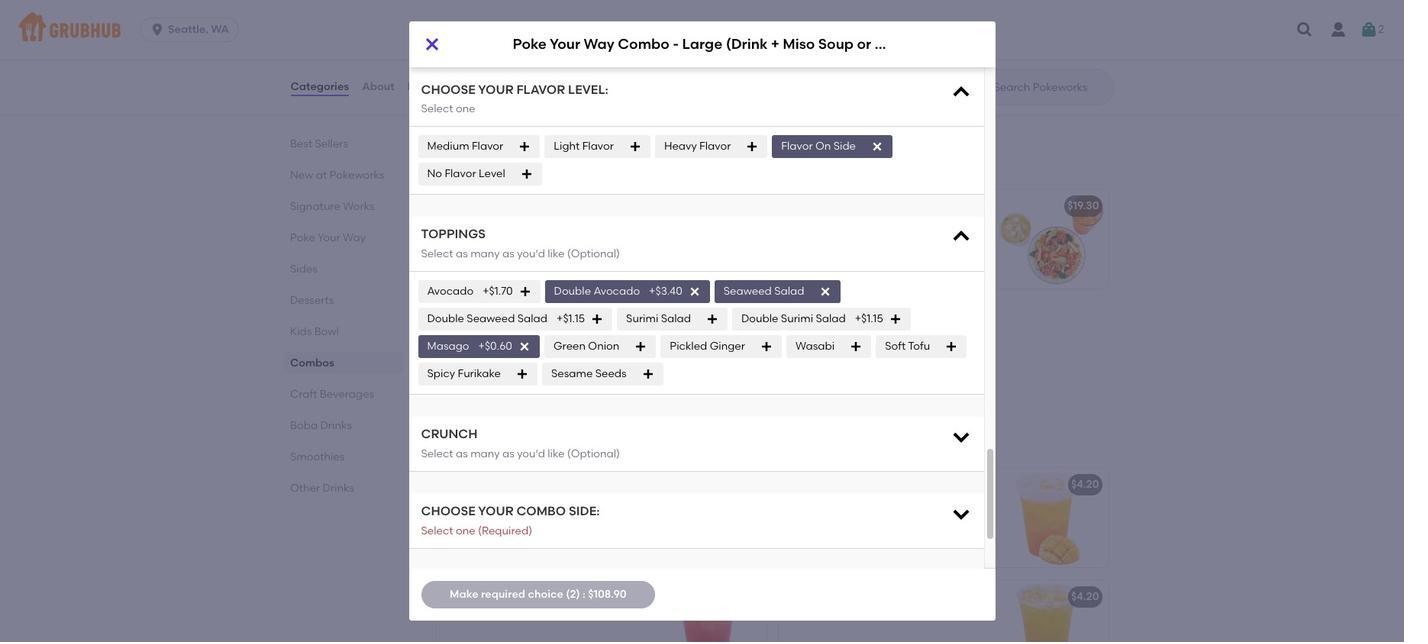 Task type: locate. For each thing, give the bounding box(es) containing it.
with inside chicken or tofu with white rice, sweet corn, mandarin orange, edamame, surimi salad, wonton crisps, and pokeworks classic
[[527, 55, 549, 68]]

1 horizontal spatial or
[[707, 312, 717, 325]]

0 vertical spatial craft
[[290, 388, 317, 401]]

best sellers
[[290, 138, 348, 151]]

0 vertical spatial soup
[[819, 35, 854, 53]]

classic down wonton
[[562, 101, 599, 114]]

onion
[[589, 340, 620, 353]]

choose down lilikoi
[[421, 504, 476, 519]]

0 vertical spatial (drink
[[726, 35, 768, 53]]

1 select from the top
[[421, 102, 454, 115]]

4 select from the top
[[421, 525, 454, 538]]

base,
[[801, 237, 829, 250]]

1 vertical spatial or
[[491, 55, 501, 68]]

soup
[[819, 35, 854, 53], [677, 312, 704, 325]]

seaweed
[[724, 285, 772, 298], [467, 313, 515, 326]]

poke up three
[[446, 312, 472, 325]]

flavor right light at top left
[[583, 140, 614, 153]]

like inside crunch select as many as you'd like (optional)
[[548, 448, 565, 461]]

0 horizontal spatial of
[[610, 334, 620, 347]]

1 many from the top
[[471, 248, 500, 261]]

0 vertical spatial flavor.
[[788, 252, 819, 265]]

drinks right other
[[322, 482, 354, 495]]

choose up crisps,
[[421, 82, 476, 97]]

1 horizontal spatial +$1.15
[[855, 313, 884, 326]]

flavor.
[[788, 252, 819, 265], [560, 349, 592, 362]]

no flavor
[[538, 23, 587, 36]]

select down crunch
[[421, 448, 454, 461]]

you'd inside crunch select as many as you'd like (optional)
[[517, 448, 545, 461]]

your down +$1.70
[[474, 312, 497, 325]]

lemonade up choose your combo side: select one (required) in the bottom of the page
[[478, 478, 534, 491]]

your inside choose your flavor level: select one
[[479, 82, 514, 97]]

one inside choose your combo side: select one (required)
[[456, 525, 476, 538]]

like up combo
[[548, 448, 565, 461]]

1 your from the top
[[479, 82, 514, 97]]

flavor. down base,
[[788, 252, 819, 265]]

0 vertical spatial toppings,
[[874, 237, 923, 250]]

spicy furikake
[[427, 368, 501, 381]]

reviews
[[408, 80, 450, 93]]

your
[[550, 35, 581, 53], [317, 231, 340, 244], [474, 312, 497, 325]]

0 vertical spatial combos
[[434, 154, 501, 173]]

with up 'mandarin'
[[527, 55, 549, 68]]

many inside toppings select as many as you'd like (optional)
[[471, 248, 500, 261]]

toppings, right mix-
[[874, 237, 923, 250]]

many up lilikoi lemonade
[[471, 448, 500, 461]]

1 horizontal spatial surimi
[[781, 313, 814, 326]]

ins, up furikake
[[467, 349, 484, 362]]

many inside crunch select as many as you'd like (optional)
[[471, 448, 500, 461]]

1 vertical spatial your
[[317, 231, 340, 244]]

seaweed up $22.65 at the right
[[724, 285, 772, 298]]

crisps,
[[446, 101, 479, 114]]

0 vertical spatial pokeworks
[[504, 101, 559, 114]]

1 vertical spatial -
[[567, 312, 572, 325]]

double down the seaweed salad
[[742, 313, 779, 326]]

kids bowl image
[[652, 23, 767, 122]]

1 you'd from the top
[[517, 248, 545, 261]]

poke up "tofu"
[[513, 35, 547, 53]]

flavor down medium flavor
[[445, 168, 476, 181]]

select down the reviews
[[421, 102, 454, 115]]

1 horizontal spatial pokeworks
[[504, 101, 559, 114]]

1 vertical spatial beverages
[[480, 433, 565, 452]]

way up rice,
[[584, 35, 615, 53]]

pokeworks inside chicken or tofu with white rice, sweet corn, mandarin orange, edamame, surimi salad, wonton crisps, and pokeworks classic
[[504, 101, 559, 114]]

craft beverages up lilikoi lemonade
[[434, 433, 565, 452]]

1 vertical spatial soup
[[677, 312, 704, 325]]

one down edamame,
[[456, 102, 476, 115]]

(optional) inside crunch select as many as you'd like (optional)
[[568, 448, 620, 461]]

desserts
[[290, 294, 334, 307]]

and inside mix up to 2 proteins with your choice of base, mix-ins, toppings, and flavor.
[[925, 237, 946, 250]]

wonton
[[573, 86, 612, 99]]

select down lilikoi
[[421, 525, 454, 538]]

0 vertical spatial you'd
[[517, 248, 545, 261]]

2 many from the top
[[471, 448, 500, 461]]

0 vertical spatial like
[[548, 248, 565, 261]]

1 horizontal spatial chips)
[[919, 35, 965, 53]]

1 horizontal spatial 2
[[1379, 23, 1385, 36]]

1 vertical spatial combos
[[290, 357, 334, 370]]

0 vertical spatial no
[[538, 23, 553, 36]]

1 horizontal spatial avocado
[[594, 285, 640, 298]]

2 inside 2 button
[[1379, 23, 1385, 36]]

- left $7.80 in the right top of the page
[[673, 35, 679, 53]]

1 horizontal spatial and
[[537, 349, 558, 362]]

2 surimi from the left
[[781, 313, 814, 326]]

works
[[343, 200, 374, 213]]

new
[[290, 169, 313, 182]]

0 horizontal spatial choice
[[528, 588, 564, 601]]

salad up double surimi salad
[[775, 285, 805, 298]]

soft
[[886, 340, 906, 353]]

1 horizontal spatial classic
[[562, 101, 599, 114]]

poke up sides
[[290, 231, 315, 244]]

surimi down +$3.40
[[627, 313, 659, 326]]

0 vertical spatial combo
[[618, 35, 670, 53]]

(optional) inside toppings select as many as you'd like (optional)
[[568, 248, 620, 261]]

select inside choose your combo side: select one (required)
[[421, 525, 454, 538]]

1 vertical spatial choice
[[572, 334, 607, 347]]

about
[[362, 80, 395, 93]]

Search Pokeworks search field
[[993, 80, 1110, 95]]

craft up boba on the left
[[290, 388, 317, 401]]

flavor for no flavor
[[555, 23, 587, 36]]

lemonade left (2)
[[506, 591, 563, 604]]

with left "green"
[[523, 334, 544, 347]]

flavor for light flavor
[[583, 140, 614, 153]]

1 horizontal spatial double
[[554, 285, 591, 298]]

1 horizontal spatial your
[[474, 312, 497, 325]]

1 vertical spatial flavor.
[[560, 349, 592, 362]]

combo
[[618, 35, 670, 53], [525, 312, 564, 325]]

proteins up mix-
[[846, 221, 888, 234]]

select inside choose your flavor level: select one
[[421, 102, 454, 115]]

0 vertical spatial kettle
[[875, 35, 916, 53]]

way down +$1.70
[[500, 312, 523, 325]]

pokeworks
[[504, 101, 559, 114], [329, 169, 384, 182]]

1 vertical spatial of
[[610, 334, 620, 347]]

1 horizontal spatial toppings,
[[874, 237, 923, 250]]

main navigation navigation
[[0, 0, 1405, 60]]

classic left salt
[[427, 23, 465, 36]]

craft beverages up boba drinks
[[290, 388, 374, 401]]

double avocado
[[554, 285, 640, 298]]

like up 'double avocado'
[[548, 248, 565, 261]]

mango lemonade
[[788, 478, 884, 491]]

1 horizontal spatial ins,
[[854, 237, 871, 250]]

of down mix
[[788, 237, 798, 250]]

0 vertical spatial beverages
[[320, 388, 374, 401]]

1 like from the top
[[548, 248, 565, 261]]

with right to on the top
[[890, 221, 912, 234]]

drinks right boba on the left
[[320, 419, 352, 432]]

beverages up lilikoi lemonade
[[480, 433, 565, 452]]

proteins down double seaweed salad
[[478, 334, 520, 347]]

sellers
[[315, 138, 348, 151]]

$4.20 inside button
[[1072, 591, 1100, 604]]

toppings,
[[874, 237, 923, 250], [486, 349, 535, 362]]

0 horizontal spatial proteins
[[478, 334, 520, 347]]

heavy
[[665, 140, 697, 153]]

other
[[290, 482, 320, 495]]

double
[[554, 285, 591, 298], [427, 313, 464, 326], [742, 313, 779, 326]]

lemonade inside button
[[506, 591, 563, 604]]

choose inside choose your combo side: select one (required)
[[421, 504, 476, 519]]

$7.80 +
[[728, 33, 760, 46]]

2
[[1379, 23, 1385, 36], [837, 221, 843, 234]]

no up white
[[538, 23, 553, 36]]

one for choose your combo side:
[[456, 525, 476, 538]]

lilikoi lemonade image
[[652, 469, 767, 568]]

toppings, inside mix up to 2 proteins with your choice of base, mix-ins, toppings, and flavor.
[[874, 237, 923, 250]]

svg image left seattle,
[[150, 22, 165, 37]]

flavor up level
[[472, 140, 504, 153]]

2 +$1.15 from the left
[[855, 313, 884, 326]]

mix up to 2 proteins with your choice of base, mix-ins, toppings, and flavor.
[[788, 221, 975, 265]]

flavor up white
[[555, 23, 587, 36]]

+$1.15 up "green"
[[557, 313, 585, 326]]

no
[[538, 23, 553, 36], [427, 168, 442, 181]]

lilikoi lemonade
[[446, 478, 534, 491]]

required
[[481, 588, 526, 601]]

0 vertical spatial drinks
[[320, 419, 352, 432]]

0 horizontal spatial way
[[343, 231, 366, 244]]

2 vertical spatial and
[[537, 349, 558, 362]]

1 horizontal spatial large
[[683, 35, 723, 53]]

no down medium
[[427, 168, 442, 181]]

0 horizontal spatial your
[[547, 334, 570, 347]]

lilikoi green tea image
[[994, 581, 1109, 643]]

ins,
[[854, 237, 871, 250], [467, 349, 484, 362]]

(2)
[[566, 588, 580, 601]]

3 select from the top
[[421, 448, 454, 461]]

poke
[[513, 35, 547, 53], [290, 231, 315, 244], [446, 312, 472, 325]]

salad up wasabi
[[816, 313, 846, 326]]

your up white
[[550, 35, 581, 53]]

toppings select as many as you'd like (optional)
[[421, 227, 620, 261]]

like inside toppings select as many as you'd like (optional)
[[548, 248, 565, 261]]

1 one from the top
[[456, 102, 476, 115]]

2 select from the top
[[421, 248, 454, 261]]

- up "green"
[[567, 312, 572, 325]]

seattle, wa
[[168, 23, 229, 36]]

tofu
[[909, 340, 931, 353]]

flavor right heavy
[[700, 140, 731, 153]]

combos
[[434, 154, 501, 173], [290, 357, 334, 370]]

0 horizontal spatial beverages
[[320, 388, 374, 401]]

strawberry lemonade button
[[437, 581, 767, 643]]

svg image right level
[[521, 168, 533, 181]]

svg image left soft
[[850, 341, 863, 353]]

1 horizontal spatial soup
[[819, 35, 854, 53]]

0 vertical spatial your
[[479, 82, 514, 97]]

1 vertical spatial (drink
[[607, 312, 639, 325]]

strawberry lemonade image
[[652, 581, 767, 643]]

lemonade for mango lemonade
[[827, 478, 884, 491]]

as up +$1.70
[[503, 248, 515, 261]]

seattle, wa button
[[140, 18, 245, 42]]

one for choose your flavor level:
[[456, 102, 476, 115]]

+$1.15
[[557, 313, 585, 326], [855, 313, 884, 326]]

1 vertical spatial craft
[[434, 433, 476, 452]]

2 choose from the top
[[421, 504, 476, 519]]

boba
[[290, 419, 318, 432]]

2 like from the top
[[548, 448, 565, 461]]

1 vertical spatial (optional)
[[568, 448, 620, 461]]

svg image
[[150, 22, 165, 37], [423, 35, 441, 53], [629, 141, 642, 153], [521, 168, 533, 181], [519, 286, 531, 298], [689, 286, 701, 298], [820, 286, 832, 298], [591, 313, 604, 326], [890, 313, 902, 326], [519, 341, 531, 353], [850, 341, 863, 353]]

your for combo
[[479, 504, 514, 519]]

0 vertical spatial craft beverages
[[290, 388, 374, 401]]

one left (required)
[[456, 525, 476, 538]]

three proteins with your choice of mix ins, toppings, and flavor.
[[446, 334, 620, 362]]

avocado
[[427, 285, 474, 298], [594, 285, 640, 298]]

pokeworks down surimi
[[504, 101, 559, 114]]

many
[[471, 248, 500, 261], [471, 448, 500, 461]]

proteins inside the three proteins with your choice of mix ins, toppings, and flavor.
[[478, 334, 520, 347]]

0 vertical spatial way
[[584, 35, 615, 53]]

+$1.15 right double surimi salad
[[855, 313, 884, 326]]

miso right the $7.80 +
[[783, 35, 816, 53]]

1 avocado from the left
[[427, 285, 474, 298]]

as down crunch
[[456, 448, 468, 461]]

:
[[583, 588, 586, 601]]

2 inside mix up to 2 proteins with your choice of base, mix-ins, toppings, and flavor.
[[837, 221, 843, 234]]

1 +$1.15 from the left
[[557, 313, 585, 326]]

1 horizontal spatial of
[[788, 237, 798, 250]]

miso down +$3.40
[[650, 312, 675, 325]]

flavor. up sesame
[[560, 349, 592, 362]]

$4.20
[[730, 478, 758, 491], [1072, 478, 1100, 491], [1072, 591, 1100, 604]]

0 vertical spatial poke
[[513, 35, 547, 53]]

sides
[[290, 263, 317, 276]]

(optional) up 'double avocado'
[[568, 248, 620, 261]]

classic salt
[[427, 23, 487, 36]]

0 vertical spatial choice
[[940, 221, 975, 234]]

0 vertical spatial poke your way combo - large (drink + miso soup or kettle chips)
[[513, 35, 965, 53]]

double surimi salad
[[742, 313, 846, 326]]

flavor left on
[[782, 140, 813, 153]]

proteins inside mix up to 2 proteins with your choice of base, mix-ins, toppings, and flavor.
[[846, 221, 888, 234]]

and
[[481, 101, 502, 114], [925, 237, 946, 250], [537, 349, 558, 362]]

(drink
[[726, 35, 768, 53], [607, 312, 639, 325]]

like for toppings
[[548, 248, 565, 261]]

1 vertical spatial with
[[890, 221, 912, 234]]

seaweed up the +$0.60
[[467, 313, 515, 326]]

0 vertical spatial (optional)
[[568, 248, 620, 261]]

bowl
[[314, 325, 339, 338]]

choose inside choose your flavor level: select one
[[421, 82, 476, 97]]

your
[[915, 221, 937, 234], [547, 334, 570, 347]]

wasabi
[[796, 340, 835, 353]]

1 vertical spatial like
[[548, 448, 565, 461]]

chicken or tofu with white rice, sweet corn, mandarin orange, edamame, surimi salad, wonton crisps, and pokeworks classic
[[446, 55, 612, 114]]

ins, right base,
[[854, 237, 871, 250]]

and inside the three proteins with your choice of mix ins, toppings, and flavor.
[[537, 349, 558, 362]]

avocado left +$3.40
[[594, 285, 640, 298]]

+
[[754, 33, 760, 46], [771, 35, 780, 53], [641, 312, 648, 325]]

surimi up wasabi
[[781, 313, 814, 326]]

way down works
[[343, 231, 366, 244]]

like for crunch
[[548, 448, 565, 461]]

0 horizontal spatial chips)
[[753, 312, 787, 325]]

select
[[421, 102, 454, 115], [421, 248, 454, 261], [421, 448, 454, 461], [421, 525, 454, 538]]

as down toppings
[[456, 248, 468, 261]]

1 vertical spatial you'd
[[517, 448, 545, 461]]

0 vertical spatial proteins
[[846, 221, 888, 234]]

craft up lilikoi
[[434, 433, 476, 452]]

green onion
[[554, 340, 620, 353]]

1 choose from the top
[[421, 82, 476, 97]]

up
[[808, 221, 821, 234]]

your down signature works
[[317, 231, 340, 244]]

0 horizontal spatial large
[[574, 312, 605, 325]]

(optional) for toppings
[[568, 248, 620, 261]]

green
[[554, 340, 586, 353]]

0 horizontal spatial avocado
[[427, 285, 474, 298]]

pokeworks up works
[[329, 169, 384, 182]]

1 vertical spatial proteins
[[478, 334, 520, 347]]

flavor. inside mix up to 2 proteins with your choice of base, mix-ins, toppings, and flavor.
[[788, 252, 819, 265]]

or
[[858, 35, 872, 53], [491, 55, 501, 68], [707, 312, 717, 325]]

$19.30
[[1068, 200, 1100, 213]]

0 vertical spatial choose
[[421, 82, 476, 97]]

many down toppings
[[471, 248, 500, 261]]

2 one from the top
[[456, 525, 476, 538]]

1 horizontal spatial +
[[754, 33, 760, 46]]

+$1.15 for double seaweed salad
[[557, 313, 585, 326]]

of up seeds
[[610, 334, 620, 347]]

0 vertical spatial many
[[471, 248, 500, 261]]

lemonade right mango
[[827, 478, 884, 491]]

1 vertical spatial seaweed
[[467, 313, 515, 326]]

1 vertical spatial many
[[471, 448, 500, 461]]

0 vertical spatial miso
[[783, 35, 816, 53]]

ins, inside mix up to 2 proteins with your choice of base, mix-ins, toppings, and flavor.
[[854, 237, 871, 250]]

mix-
[[832, 237, 854, 250]]

0 horizontal spatial seaweed
[[467, 313, 515, 326]]

+$3.40
[[649, 285, 683, 298]]

toppings, up furikake
[[486, 349, 535, 362]]

salad
[[775, 285, 805, 298], [518, 313, 548, 326], [661, 313, 691, 326], [816, 313, 846, 326]]

combos down medium flavor
[[434, 154, 501, 173]]

0 horizontal spatial toppings,
[[486, 349, 535, 362]]

salad,
[[539, 86, 571, 99]]

miso
[[783, 35, 816, 53], [650, 312, 675, 325]]

2 horizontal spatial and
[[925, 237, 946, 250]]

select down toppings
[[421, 248, 454, 261]]

2 your from the top
[[479, 504, 514, 519]]

2 vertical spatial with
[[523, 334, 544, 347]]

1 vertical spatial drinks
[[322, 482, 354, 495]]

1 vertical spatial choose
[[421, 504, 476, 519]]

large left $7.80 in the right top of the page
[[683, 35, 723, 53]]

1 (optional) from the top
[[568, 248, 620, 261]]

2 vertical spatial poke
[[446, 312, 472, 325]]

avocado up double seaweed salad
[[427, 285, 474, 298]]

0 horizontal spatial kettle
[[720, 312, 751, 325]]

0 horizontal spatial and
[[481, 101, 502, 114]]

light
[[554, 140, 580, 153]]

your inside choose your combo side: select one (required)
[[479, 504, 514, 519]]

beverages up boba drinks
[[320, 388, 374, 401]]

of
[[788, 237, 798, 250], [610, 334, 620, 347]]

svg image
[[1297, 21, 1315, 39], [1361, 21, 1379, 39], [951, 81, 972, 103], [519, 141, 531, 153], [747, 141, 759, 153], [872, 141, 884, 153], [951, 226, 972, 248], [707, 313, 719, 326], [635, 341, 647, 353], [761, 341, 773, 353], [946, 341, 958, 353], [516, 368, 529, 381], [642, 368, 654, 381], [951, 427, 972, 448], [951, 504, 972, 525]]

double up three
[[427, 313, 464, 326]]

drinks for other drinks
[[322, 482, 354, 495]]

double up "green"
[[554, 285, 591, 298]]

2 you'd from the top
[[517, 448, 545, 461]]

1 vertical spatial poke
[[290, 231, 315, 244]]

choice
[[940, 221, 975, 234], [572, 334, 607, 347], [528, 588, 564, 601]]

(optional) up "side:" on the left of the page
[[568, 448, 620, 461]]

you'd inside toppings select as many as you'd like (optional)
[[517, 248, 545, 261]]

level
[[479, 168, 506, 181]]

lemonade
[[478, 478, 534, 491], [827, 478, 884, 491], [506, 591, 563, 604]]

one inside choose your flavor level: select one
[[456, 102, 476, 115]]

combos down 'kids bowl'
[[290, 357, 334, 370]]

choose
[[421, 82, 476, 97], [421, 504, 476, 519]]

1 horizontal spatial no
[[538, 23, 553, 36]]

double for double seaweed salad
[[427, 313, 464, 326]]

2 (optional) from the top
[[568, 448, 620, 461]]

with inside the three proteins with your choice of mix ins, toppings, and flavor.
[[523, 334, 544, 347]]

svg image right +$3.40
[[689, 286, 701, 298]]

svg image up the reviews
[[423, 35, 441, 53]]

classic
[[427, 23, 465, 36], [562, 101, 599, 114]]

side
[[834, 140, 856, 153]]

large down 'double avocado'
[[574, 312, 605, 325]]

0 horizontal spatial flavor.
[[560, 349, 592, 362]]

0 horizontal spatial surimi
[[627, 313, 659, 326]]

no for no flavor
[[538, 23, 553, 36]]

svg image right the +$0.60
[[519, 341, 531, 353]]



Task type: vqa. For each thing, say whether or not it's contained in the screenshot.
Grubhub+ Logo
no



Task type: describe. For each thing, give the bounding box(es) containing it.
1 vertical spatial poke your way combo - large (drink + miso soup or kettle chips)
[[446, 312, 787, 325]]

(optional) for crunch
[[568, 448, 620, 461]]

mix
[[788, 221, 805, 234]]

orange,
[[561, 70, 601, 83]]

1 horizontal spatial craft
[[434, 433, 476, 452]]

pickled ginger
[[670, 340, 746, 353]]

1 horizontal spatial beverages
[[480, 433, 565, 452]]

2 horizontal spatial +
[[771, 35, 780, 53]]

drinks for boba drinks
[[320, 419, 352, 432]]

2 vertical spatial your
[[474, 312, 497, 325]]

1 vertical spatial pokeworks
[[329, 169, 384, 182]]

your inside the three proteins with your choice of mix ins, toppings, and flavor.
[[547, 334, 570, 347]]

sesame
[[552, 368, 593, 381]]

flavor. inside the three proteins with your choice of mix ins, toppings, and flavor.
[[560, 349, 592, 362]]

mango lemonade image
[[994, 469, 1109, 568]]

side:
[[569, 504, 600, 519]]

poke your way
[[290, 231, 366, 244]]

lemonade for lilikoi lemonade
[[478, 478, 534, 491]]

on
[[816, 140, 831, 153]]

$22.65
[[724, 312, 758, 325]]

your for flavor
[[479, 82, 514, 97]]

medium flavor
[[427, 140, 504, 153]]

0 horizontal spatial craft beverages
[[290, 388, 374, 401]]

flavor on side
[[782, 140, 856, 153]]

0 vertical spatial classic
[[427, 23, 465, 36]]

0 horizontal spatial poke
[[290, 231, 315, 244]]

0 horizontal spatial soup
[[677, 312, 704, 325]]

poke your way combo - large (drink + miso soup or kettle chips) image
[[652, 302, 767, 401]]

choose for choose your combo side:
[[421, 504, 476, 519]]

1 horizontal spatial craft beverages
[[434, 433, 565, 452]]

1 vertical spatial large
[[574, 312, 605, 325]]

1 horizontal spatial (drink
[[726, 35, 768, 53]]

svg image up double surimi salad
[[820, 286, 832, 298]]

mix
[[446, 349, 464, 362]]

kids
[[290, 325, 312, 338]]

flavor for no flavor level
[[445, 168, 476, 181]]

1 horizontal spatial poke
[[446, 312, 472, 325]]

search icon image
[[970, 78, 988, 96]]

strawberry lemonade
[[446, 591, 563, 604]]

select inside toppings select as many as you'd like (optional)
[[421, 248, 454, 261]]

surimi
[[506, 86, 537, 99]]

many for crunch
[[471, 448, 500, 461]]

salad down +$3.40
[[661, 313, 691, 326]]

poke your way combo - regular (drink + miso soup or kettle chips) image
[[994, 190, 1109, 289]]

your inside mix up to 2 proteins with your choice of base, mix-ins, toppings, and flavor.
[[915, 221, 937, 234]]

choice inside mix up to 2 proteins with your choice of base, mix-ins, toppings, and flavor.
[[940, 221, 975, 234]]

lemonade for strawberry lemonade
[[506, 591, 563, 604]]

(required)
[[478, 525, 533, 538]]

flavor for heavy flavor
[[700, 140, 731, 153]]

chicken
[[446, 55, 488, 68]]

1 vertical spatial chips)
[[753, 312, 787, 325]]

smoothies
[[290, 451, 344, 464]]

2 horizontal spatial way
[[584, 35, 615, 53]]

you'd for crunch
[[517, 448, 545, 461]]

signature works
[[290, 200, 374, 213]]

categories button
[[290, 60, 350, 115]]

heavy flavor
[[665, 140, 731, 153]]

seaweed salad
[[724, 285, 805, 298]]

salt
[[467, 23, 487, 36]]

1 surimi from the left
[[627, 313, 659, 326]]

as up lilikoi lemonade
[[503, 448, 515, 461]]

0 vertical spatial your
[[550, 35, 581, 53]]

select inside crunch select as many as you'd like (optional)
[[421, 448, 454, 461]]

furikake
[[458, 368, 501, 381]]

0 horizontal spatial craft
[[290, 388, 317, 401]]

+$0.60
[[479, 340, 513, 353]]

2 horizontal spatial or
[[858, 35, 872, 53]]

choose for choose your flavor level:
[[421, 82, 476, 97]]

three
[[446, 334, 476, 347]]

make required choice (2) : $108.90
[[450, 588, 627, 601]]

0 horizontal spatial (drink
[[607, 312, 639, 325]]

1 vertical spatial miso
[[650, 312, 675, 325]]

surimi salad
[[627, 313, 691, 326]]

svg image up soft
[[890, 313, 902, 326]]

2 avocado from the left
[[594, 285, 640, 298]]

of inside mix up to 2 proteins with your choice of base, mix-ins, toppings, and flavor.
[[788, 237, 798, 250]]

rice,
[[582, 55, 604, 68]]

many for toppings
[[471, 248, 500, 261]]

0 vertical spatial -
[[673, 35, 679, 53]]

svg image up onion
[[591, 313, 604, 326]]

tofu
[[504, 55, 525, 68]]

1 horizontal spatial way
[[500, 312, 523, 325]]

svg image right +$1.70
[[519, 286, 531, 298]]

choose your flavor level: select one
[[421, 82, 609, 115]]

or inside chicken or tofu with white rice, sweet corn, mandarin orange, edamame, surimi salad, wonton crisps, and pokeworks classic
[[491, 55, 501, 68]]

at
[[316, 169, 327, 182]]

svg image inside 2 button
[[1361, 21, 1379, 39]]

0 horizontal spatial +
[[641, 312, 648, 325]]

best
[[290, 138, 312, 151]]

other drinks
[[290, 482, 354, 495]]

soft tofu
[[886, 340, 931, 353]]

double seaweed salad
[[427, 313, 548, 326]]

categories
[[291, 80, 349, 93]]

choice inside the three proteins with your choice of mix ins, toppings, and flavor.
[[572, 334, 607, 347]]

lilikoi
[[446, 478, 476, 491]]

to
[[824, 221, 835, 234]]

toppings, inside the three proteins with your choice of mix ins, toppings, and flavor.
[[486, 349, 535, 362]]

reviews button
[[407, 60, 451, 115]]

medium
[[427, 140, 470, 153]]

2 horizontal spatial poke
[[513, 35, 547, 53]]

ginger
[[710, 340, 746, 353]]

mango
[[788, 478, 825, 491]]

$4.20 for lilikoi lemonade
[[1072, 478, 1100, 491]]

pickled
[[670, 340, 708, 353]]

crunch select as many as you'd like (optional)
[[421, 427, 620, 461]]

double for double avocado
[[554, 285, 591, 298]]

0 horizontal spatial combos
[[290, 357, 334, 370]]

masago
[[427, 340, 469, 353]]

1 horizontal spatial combos
[[434, 154, 501, 173]]

+$1.15 for double surimi salad
[[855, 313, 884, 326]]

wa
[[211, 23, 229, 36]]

level:
[[568, 82, 609, 97]]

double for double surimi salad
[[742, 313, 779, 326]]

sesame seeds
[[552, 368, 627, 381]]

salad up the three proteins with your choice of mix ins, toppings, and flavor. at the bottom of the page
[[518, 313, 548, 326]]

kids bowl
[[290, 325, 339, 338]]

seattle,
[[168, 23, 208, 36]]

2 vertical spatial or
[[707, 312, 717, 325]]

with inside mix up to 2 proteins with your choice of base, mix-ins, toppings, and flavor.
[[890, 221, 912, 234]]

flavor for medium flavor
[[472, 140, 504, 153]]

svg image left heavy
[[629, 141, 642, 153]]

1 horizontal spatial seaweed
[[724, 285, 772, 298]]

no flavor level
[[427, 168, 506, 181]]

boba drinks
[[290, 419, 352, 432]]

crunch
[[421, 427, 478, 442]]

1 vertical spatial combo
[[525, 312, 564, 325]]

0 vertical spatial large
[[683, 35, 723, 53]]

strawberry
[[446, 591, 504, 604]]

combo
[[517, 504, 566, 519]]

signature works combo (drink + miso soup or kettle chips) image
[[652, 190, 767, 289]]

make
[[450, 588, 479, 601]]

$108.90
[[588, 588, 627, 601]]

no for no flavor level
[[427, 168, 442, 181]]

ins, inside the three proteins with your choice of mix ins, toppings, and flavor.
[[467, 349, 484, 362]]

corn,
[[479, 70, 505, 83]]

$4.20 for strawberry lemonade
[[1072, 591, 1100, 604]]

flavor
[[517, 82, 566, 97]]

$4.20 button
[[779, 581, 1109, 643]]

spicy
[[427, 368, 455, 381]]

and inside chicken or tofu with white rice, sweet corn, mandarin orange, edamame, surimi salad, wonton crisps, and pokeworks classic
[[481, 101, 502, 114]]

0 horizontal spatial -
[[567, 312, 572, 325]]

svg image inside seattle, wa button
[[150, 22, 165, 37]]

0 vertical spatial chips)
[[919, 35, 965, 53]]

of inside the three proteins with your choice of mix ins, toppings, and flavor.
[[610, 334, 620, 347]]

white
[[552, 55, 580, 68]]

$7.80
[[728, 33, 754, 46]]

you'd for toppings
[[517, 248, 545, 261]]

mandarin
[[508, 70, 559, 83]]

1 horizontal spatial combo
[[618, 35, 670, 53]]

classic inside chicken or tofu with white rice, sweet corn, mandarin orange, edamame, surimi salad, wonton crisps, and pokeworks classic
[[562, 101, 599, 114]]

about button
[[362, 60, 395, 115]]



